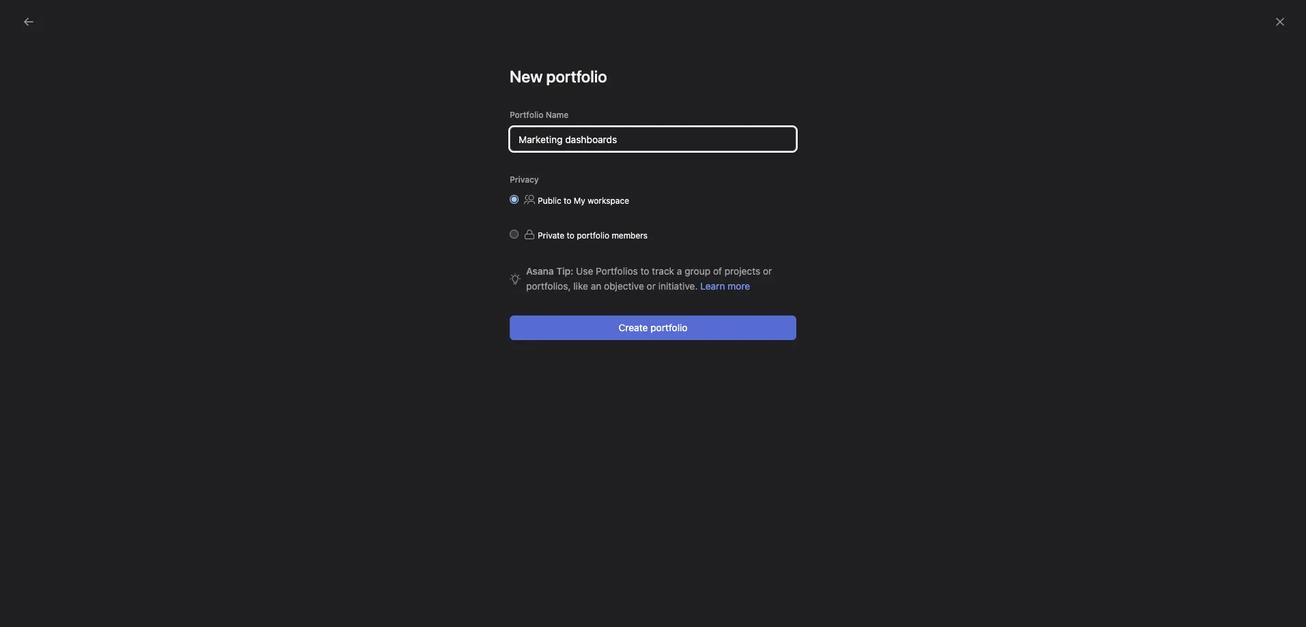 Task type: describe. For each thing, give the bounding box(es) containing it.
like
[[574, 281, 588, 292]]

0 vertical spatial or
[[763, 266, 772, 277]]

learn
[[700, 281, 725, 292]]

learn more
[[700, 281, 750, 292]]

close this dialog image
[[1275, 16, 1286, 27]]

new
[[510, 67, 543, 86]]

members
[[612, 231, 648, 241]]

go back image
[[23, 16, 34, 27]]

an
[[591, 281, 602, 292]]

Public to My workspace radio
[[510, 195, 519, 204]]

tasks
[[753, 281, 787, 297]]

more
[[728, 281, 750, 292]]

name
[[546, 110, 569, 120]]

tip:
[[556, 266, 574, 277]]

track
[[652, 266, 674, 277]]

objective
[[604, 281, 644, 292]]

create portfolio button
[[510, 316, 797, 341]]

private
[[538, 231, 565, 241]]

portfolio for create portfolio
[[651, 322, 688, 334]]

private to portfolio members
[[538, 231, 648, 241]]

my
[[574, 196, 586, 206]]

a
[[677, 266, 682, 277]]

asana
[[526, 266, 554, 277]]

portfolio
[[510, 110, 544, 120]]

projects
[[725, 266, 761, 277]]

hide sidebar image
[[18, 11, 29, 22]]

portfolio for new portfolio
[[546, 67, 607, 86]]

For example: "Marketing dashboard" or "Team objectives" text field
[[510, 127, 797, 152]]

tasks i've assigned upcoming
[[753, 281, 871, 315]]

create portfolio
[[619, 322, 688, 334]]

portfolios,
[[526, 281, 571, 292]]



Task type: vqa. For each thing, say whether or not it's contained in the screenshot.
James link
no



Task type: locate. For each thing, give the bounding box(es) containing it.
asana tip:
[[526, 266, 574, 277]]

2 vertical spatial to
[[641, 266, 649, 277]]

to left my
[[564, 196, 572, 206]]

0 vertical spatial to
[[564, 196, 572, 206]]

upcoming button
[[753, 303, 799, 321]]

portfolio right create
[[651, 322, 688, 334]]

2 vertical spatial portfolio
[[651, 322, 688, 334]]

public to my workspace
[[538, 196, 629, 206]]

portfolio
[[546, 67, 607, 86], [577, 231, 610, 241], [651, 322, 688, 334]]

portfolios
[[596, 266, 638, 277]]

public
[[538, 196, 562, 206]]

portfolio up the name
[[546, 67, 607, 86]]

to for public
[[564, 196, 572, 206]]

to inside "use portfolios to track a group of projects or portfolios, like an objective or initiative."
[[641, 266, 649, 277]]

portfolio name
[[510, 110, 569, 120]]

to for private
[[567, 231, 575, 241]]

use
[[576, 266, 593, 277]]

create
[[619, 322, 648, 334]]

new portfolio
[[510, 67, 607, 86]]

0 vertical spatial portfolio
[[546, 67, 607, 86]]

of
[[713, 266, 722, 277]]

or up tasks on the right top of the page
[[763, 266, 772, 277]]

portfolio inside button
[[651, 322, 688, 334]]

workspace
[[588, 196, 629, 206]]

1 vertical spatial portfolio
[[577, 231, 610, 241]]

to right private
[[567, 231, 575, 241]]

or down track
[[647, 281, 656, 292]]

upcoming
[[753, 303, 799, 315]]

to left track
[[641, 266, 649, 277]]

1 horizontal spatial or
[[763, 266, 772, 277]]

use portfolios to track a group of projects or portfolios, like an objective or initiative.
[[526, 266, 772, 292]]

group
[[685, 266, 711, 277]]

learn more button
[[700, 281, 750, 292]]

Private to portfolio members radio
[[510, 230, 519, 239]]

privacy
[[510, 175, 539, 185]]

or
[[763, 266, 772, 277], [647, 281, 656, 292]]

0 horizontal spatial or
[[647, 281, 656, 292]]

initiative.
[[659, 281, 698, 292]]

to
[[564, 196, 572, 206], [567, 231, 575, 241], [641, 266, 649, 277]]

1 vertical spatial to
[[567, 231, 575, 241]]

1 vertical spatial or
[[647, 281, 656, 292]]

portfolio down public to my workspace
[[577, 231, 610, 241]]

i've assigned
[[790, 281, 871, 297]]

list box
[[492, 5, 820, 27]]



